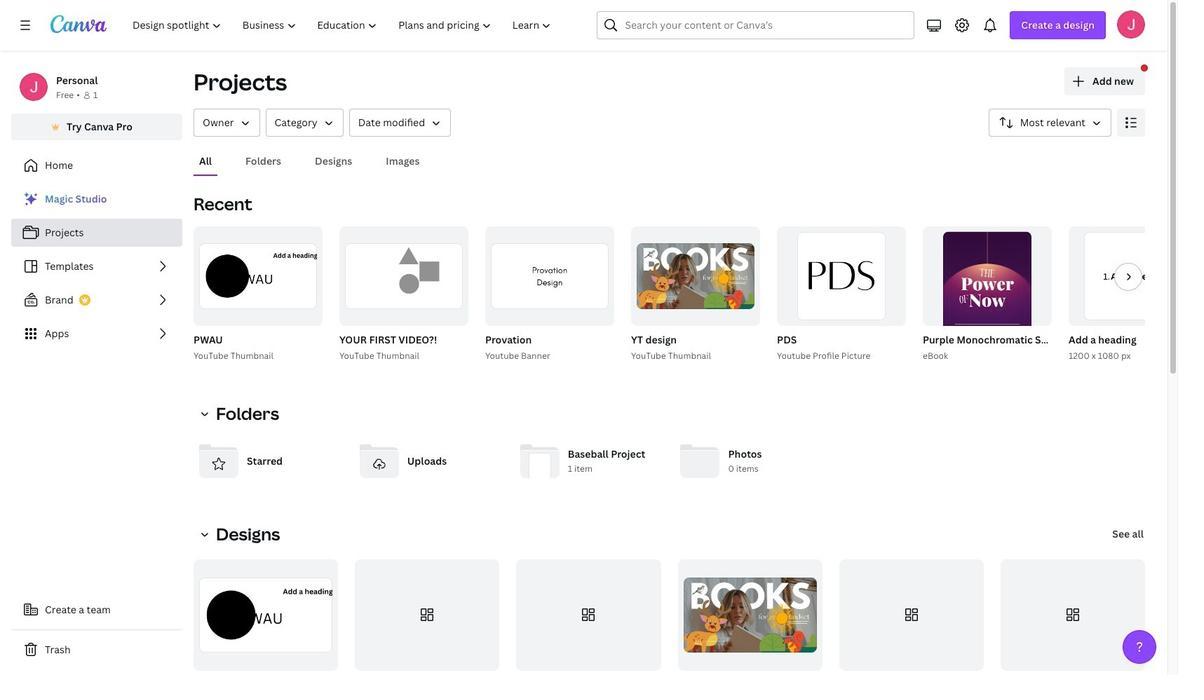 Task type: locate. For each thing, give the bounding box(es) containing it.
james peterson image
[[1117, 11, 1145, 39]]

Category button
[[265, 109, 343, 137]]

list
[[11, 185, 182, 348]]

group
[[191, 227, 323, 363], [194, 227, 323, 326], [337, 227, 469, 363], [339, 227, 469, 326], [483, 227, 614, 363], [485, 227, 614, 326], [628, 227, 760, 363], [631, 227, 760, 326], [774, 227, 906, 363], [777, 227, 906, 326], [920, 227, 1136, 373], [923, 227, 1052, 373], [1066, 227, 1178, 363], [1069, 227, 1178, 326], [194, 560, 338, 675], [194, 560, 338, 671], [355, 560, 500, 675], [355, 560, 500, 671], [516, 560, 661, 675], [516, 560, 661, 671], [678, 560, 823, 675], [678, 560, 823, 671], [839, 560, 984, 675], [839, 560, 984, 671], [1001, 560, 1145, 675], [1001, 560, 1145, 671]]

Owner button
[[194, 109, 260, 137]]

None search field
[[597, 11, 915, 39]]

Sort by button
[[989, 109, 1112, 137]]



Task type: vqa. For each thing, say whether or not it's contained in the screenshot.
James Peterson image
yes



Task type: describe. For each thing, give the bounding box(es) containing it.
Date modified button
[[349, 109, 451, 137]]

Search search field
[[625, 12, 887, 39]]

top level navigation element
[[123, 11, 564, 39]]



